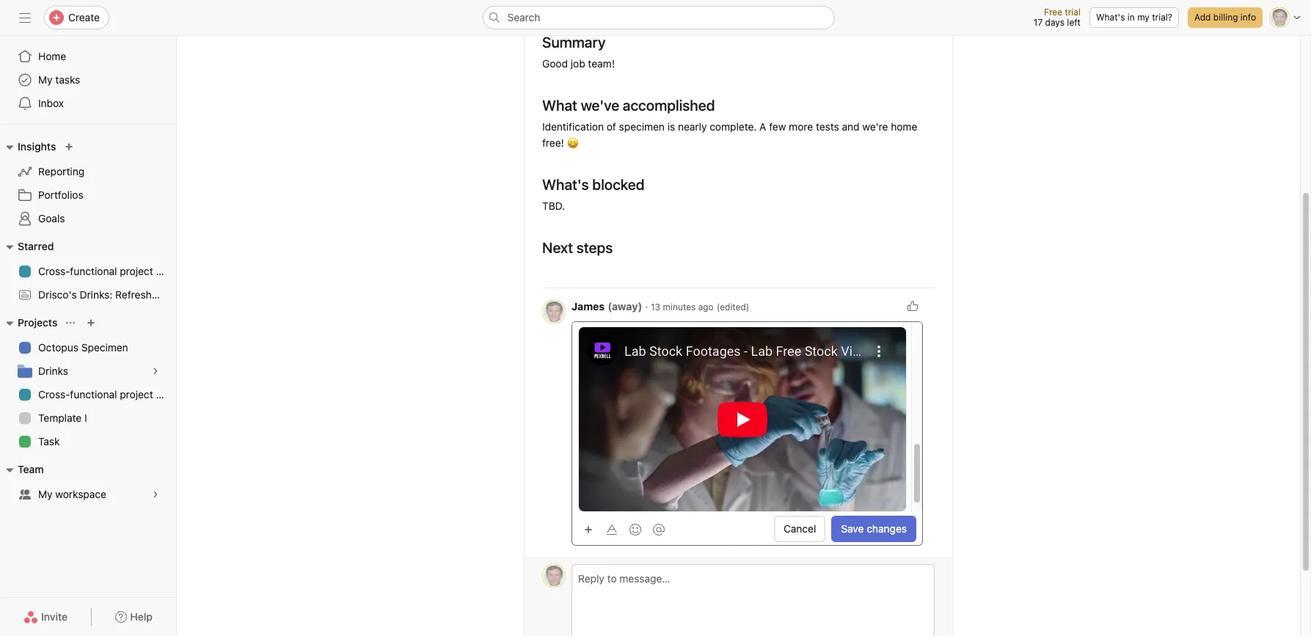 Task type: locate. For each thing, give the bounding box(es) containing it.
my down team
[[38, 488, 53, 501]]

starred
[[18, 240, 54, 252]]

task
[[38, 435, 60, 448]]

ja
[[549, 306, 559, 317], [549, 570, 559, 581]]

create button
[[44, 6, 109, 29]]

what's in my trial? button
[[1090, 7, 1179, 28]]

reporting
[[38, 165, 84, 178]]

starred element
[[0, 233, 261, 310]]

goals link
[[9, 207, 167, 230]]

cross-functional project plan up 'drinks:'
[[38, 265, 176, 277]]

home link
[[9, 45, 167, 68]]

1 vertical spatial ja button
[[542, 564, 566, 588]]

ago
[[698, 302, 714, 313]]

cross-functional project plan inside projects element
[[38, 388, 176, 401]]

cross- up drisco's
[[38, 265, 70, 277]]

left
[[1067, 17, 1081, 28]]

cross-
[[38, 265, 70, 277], [38, 388, 70, 401]]

projects button
[[0, 314, 58, 332]]

projects
[[18, 316, 58, 329]]

functional up 'drinks:'
[[70, 265, 117, 277]]

plan inside starred element
[[156, 265, 176, 277]]

my
[[38, 73, 53, 86], [38, 488, 53, 501]]

drisco's
[[38, 288, 77, 301]]

invite button
[[14, 604, 77, 630]]

team
[[18, 463, 44, 476]]

1 vertical spatial cross-functional project plan link
[[9, 383, 176, 407]]

my left tasks
[[38, 73, 53, 86]]

search list box
[[483, 6, 835, 29]]

minutes
[[663, 302, 696, 313]]

tbd.
[[542, 200, 565, 212]]

free
[[1044, 7, 1063, 18]]

my tasks link
[[9, 68, 167, 92]]

drinks
[[38, 365, 68, 377]]

1 vertical spatial functional
[[70, 388, 117, 401]]

what's blocked
[[542, 176, 645, 193]]

0 vertical spatial cross-functional project plan
[[38, 265, 176, 277]]

plan up drisco's drinks: refreshment recommendation
[[156, 265, 176, 277]]

formatting image
[[606, 524, 618, 535]]

my for my tasks
[[38, 73, 53, 86]]

of
[[607, 120, 616, 133]]

1 ja button from the top
[[542, 300, 566, 324]]

1 project from the top
[[120, 265, 153, 277]]

my inside teams element
[[38, 488, 53, 501]]

2 my from the top
[[38, 488, 53, 501]]

1 functional from the top
[[70, 265, 117, 277]]

starred button
[[0, 238, 54, 255]]

0 vertical spatial ja button
[[542, 300, 566, 324]]

1 vertical spatial ja
[[549, 570, 559, 581]]

my for my workspace
[[38, 488, 53, 501]]

project up drisco's drinks: refreshment recommendation link
[[120, 265, 153, 277]]

project for cross-functional project plan link in starred element
[[120, 265, 153, 277]]

help button
[[106, 604, 162, 630]]

0 vertical spatial cross-functional project plan link
[[9, 260, 176, 283]]

tests
[[816, 120, 839, 133]]

😀 image
[[567, 137, 579, 149]]

1 plan from the top
[[156, 265, 176, 277]]

1 vertical spatial cross-
[[38, 388, 70, 401]]

2 plan from the top
[[156, 388, 176, 401]]

functional inside projects element
[[70, 388, 117, 401]]

cross- for cross-functional project plan link in starred element
[[38, 265, 70, 277]]

task link
[[9, 430, 167, 454]]

1 cross-functional project plan link from the top
[[9, 260, 176, 283]]

0 vertical spatial project
[[120, 265, 153, 277]]

inbox link
[[9, 92, 167, 115]]

0 vertical spatial plan
[[156, 265, 176, 277]]

cross-functional project plan link up i
[[9, 383, 176, 407]]

2 cross- from the top
[[38, 388, 70, 401]]

cross-functional project plan link
[[9, 260, 176, 283], [9, 383, 176, 407]]

identification
[[542, 120, 604, 133]]

james link
[[572, 300, 605, 313]]

see details, my workspace image
[[151, 490, 160, 499]]

trial?
[[1153, 12, 1173, 23]]

see details, drinks image
[[151, 367, 160, 376]]

(edited)
[[717, 302, 750, 313]]

plan inside projects element
[[156, 388, 176, 401]]

my inside global element
[[38, 73, 53, 86]]

my tasks
[[38, 73, 80, 86]]

my workspace link
[[9, 483, 167, 506]]

octopus specimen link
[[9, 336, 167, 360]]

what's
[[1096, 12, 1125, 23]]

1 cross- from the top
[[38, 265, 70, 277]]

recommendation
[[179, 288, 261, 301]]

0 vertical spatial my
[[38, 73, 53, 86]]

add billing info
[[1195, 12, 1257, 23]]

2 project from the top
[[120, 388, 153, 401]]

cross- inside starred element
[[38, 265, 70, 277]]

toolbar
[[578, 519, 672, 540]]

and
[[842, 120, 860, 133]]

1 ja from the top
[[549, 306, 559, 317]]

tasks
[[55, 73, 80, 86]]

functional for cross-functional project plan link in projects element
[[70, 388, 117, 401]]

ja button
[[542, 300, 566, 324], [542, 564, 566, 588]]

refreshment
[[115, 288, 176, 301]]

1 vertical spatial plan
[[156, 388, 176, 401]]

insights button
[[0, 138, 56, 156]]

0 vertical spatial ja
[[549, 306, 559, 317]]

invite
[[41, 611, 68, 623]]

we've accomplished
[[581, 97, 715, 114]]

search button
[[483, 6, 835, 29]]

cancel
[[784, 523, 816, 535]]

cross- inside projects element
[[38, 388, 70, 401]]

plan for cross-functional project plan link in starred element
[[156, 265, 176, 277]]

cross-functional project plan for cross-functional project plan link in projects element
[[38, 388, 176, 401]]

0 vertical spatial functional
[[70, 265, 117, 277]]

drisco's drinks: refreshment recommendation
[[38, 288, 261, 301]]

1 my from the top
[[38, 73, 53, 86]]

trial
[[1065, 7, 1081, 18]]

cross-functional project plan for cross-functional project plan link in starred element
[[38, 265, 176, 277]]

home
[[38, 50, 66, 62]]

info
[[1241, 12, 1257, 23]]

we're
[[863, 120, 888, 133]]

2 functional from the top
[[70, 388, 117, 401]]

2 cross-functional project plan link from the top
[[9, 383, 176, 407]]

cross-functional project plan link inside projects element
[[9, 383, 176, 407]]

0 vertical spatial cross-
[[38, 265, 70, 277]]

functional down "drinks" link
[[70, 388, 117, 401]]

plan down see details, drinks icon
[[156, 388, 176, 401]]

cross- down "drinks"
[[38, 388, 70, 401]]

functional
[[70, 265, 117, 277], [70, 388, 117, 401]]

what's in my trial?
[[1096, 12, 1173, 23]]

summary good job team!
[[542, 34, 615, 70]]

1 vertical spatial my
[[38, 488, 53, 501]]

2 cross-functional project plan from the top
[[38, 388, 176, 401]]

save
[[841, 523, 864, 535]]

project
[[120, 265, 153, 277], [120, 388, 153, 401]]

identification of specimen is nearly complete. a few more tests and we're home free!
[[542, 120, 920, 149]]

1 vertical spatial cross-functional project plan
[[38, 388, 176, 401]]

cross-functional project plan link up 'drinks:'
[[9, 260, 176, 283]]

next steps
[[542, 239, 613, 256]]

plan
[[156, 265, 176, 277], [156, 388, 176, 401]]

1 vertical spatial project
[[120, 388, 153, 401]]

goals
[[38, 212, 65, 225]]

17
[[1034, 17, 1043, 28]]

0 likes. click to like this task image
[[907, 300, 919, 312]]

project down see details, drinks icon
[[120, 388, 153, 401]]

1 cross-functional project plan from the top
[[38, 265, 176, 277]]

functional inside starred element
[[70, 265, 117, 277]]

functional for cross-functional project plan link in starred element
[[70, 265, 117, 277]]

insights element
[[0, 134, 176, 233]]

cross-functional project plan
[[38, 265, 176, 277], [38, 388, 176, 401]]

project inside starred element
[[120, 265, 153, 277]]

2 ja button from the top
[[542, 564, 566, 588]]

portfolios
[[38, 189, 83, 201]]

octopus
[[38, 341, 79, 354]]

insights
[[18, 140, 56, 153]]

cross-functional project plan inside starred element
[[38, 265, 176, 277]]

cross-functional project plan down "drinks" link
[[38, 388, 176, 401]]

james (away) · 13 minutes ago (edited)
[[572, 300, 750, 313]]



Task type: describe. For each thing, give the bounding box(es) containing it.
few
[[769, 120, 786, 133]]

specimen
[[619, 120, 665, 133]]

job
[[571, 57, 585, 70]]

what's blocked tbd.
[[542, 176, 645, 212]]

cross- for cross-functional project plan link in projects element
[[38, 388, 70, 401]]

13
[[651, 302, 661, 313]]

summary
[[542, 34, 606, 51]]

inbox
[[38, 97, 64, 109]]

create
[[68, 11, 100, 23]]

my
[[1138, 12, 1150, 23]]

is
[[668, 120, 675, 133]]

octopus specimen
[[38, 341, 128, 354]]

a
[[760, 120, 767, 133]]

template i link
[[9, 407, 167, 430]]

(away)
[[608, 300, 643, 313]]

new image
[[65, 142, 74, 151]]

add
[[1195, 12, 1211, 23]]

i
[[84, 412, 87, 424]]

free trial 17 days left
[[1034, 7, 1081, 28]]

workspace
[[55, 488, 106, 501]]

good
[[542, 57, 568, 70]]

nearly
[[678, 120, 707, 133]]

team button
[[0, 461, 44, 479]]

what
[[542, 97, 578, 114]]

help
[[130, 611, 153, 623]]

in
[[1128, 12, 1135, 23]]

teams element
[[0, 457, 176, 509]]

billing
[[1214, 12, 1239, 23]]

project for cross-functional project plan link in projects element
[[120, 388, 153, 401]]

projects element
[[0, 310, 176, 457]]

what we've accomplished
[[542, 97, 715, 114]]

james
[[572, 300, 605, 313]]

changes
[[867, 523, 907, 535]]

drinks link
[[9, 360, 167, 383]]

new project or portfolio image
[[87, 319, 96, 327]]

complete.
[[710, 120, 757, 133]]

drisco's drinks: refreshment recommendation link
[[9, 283, 261, 307]]

specimen
[[81, 341, 128, 354]]

add billing info button
[[1188, 7, 1263, 28]]

search
[[508, 11, 541, 23]]

save changes button
[[832, 516, 917, 542]]

show options, current sort, top image
[[66, 319, 75, 327]]

hide sidebar image
[[19, 12, 31, 23]]

emoji image
[[630, 524, 641, 535]]

team!
[[588, 57, 615, 70]]

·
[[645, 300, 648, 313]]

at mention image
[[653, 524, 665, 535]]

template
[[38, 412, 82, 424]]

drinks:
[[80, 288, 113, 301]]

reporting link
[[9, 160, 167, 183]]

global element
[[0, 36, 176, 124]]

cancel button
[[774, 516, 826, 542]]

my workspace
[[38, 488, 106, 501]]

2 ja from the top
[[549, 570, 559, 581]]

free!
[[542, 137, 564, 149]]

portfolios link
[[9, 183, 167, 207]]

template i
[[38, 412, 87, 424]]

cross-functional project plan link inside starred element
[[9, 260, 176, 283]]

days
[[1046, 17, 1065, 28]]

plan for cross-functional project plan link in projects element
[[156, 388, 176, 401]]

more
[[789, 120, 813, 133]]

save changes
[[841, 523, 907, 535]]

insert an object image
[[584, 525, 593, 534]]

home
[[891, 120, 918, 133]]



Task type: vqa. For each thing, say whether or not it's contained in the screenshot.
the leftmost filters
no



